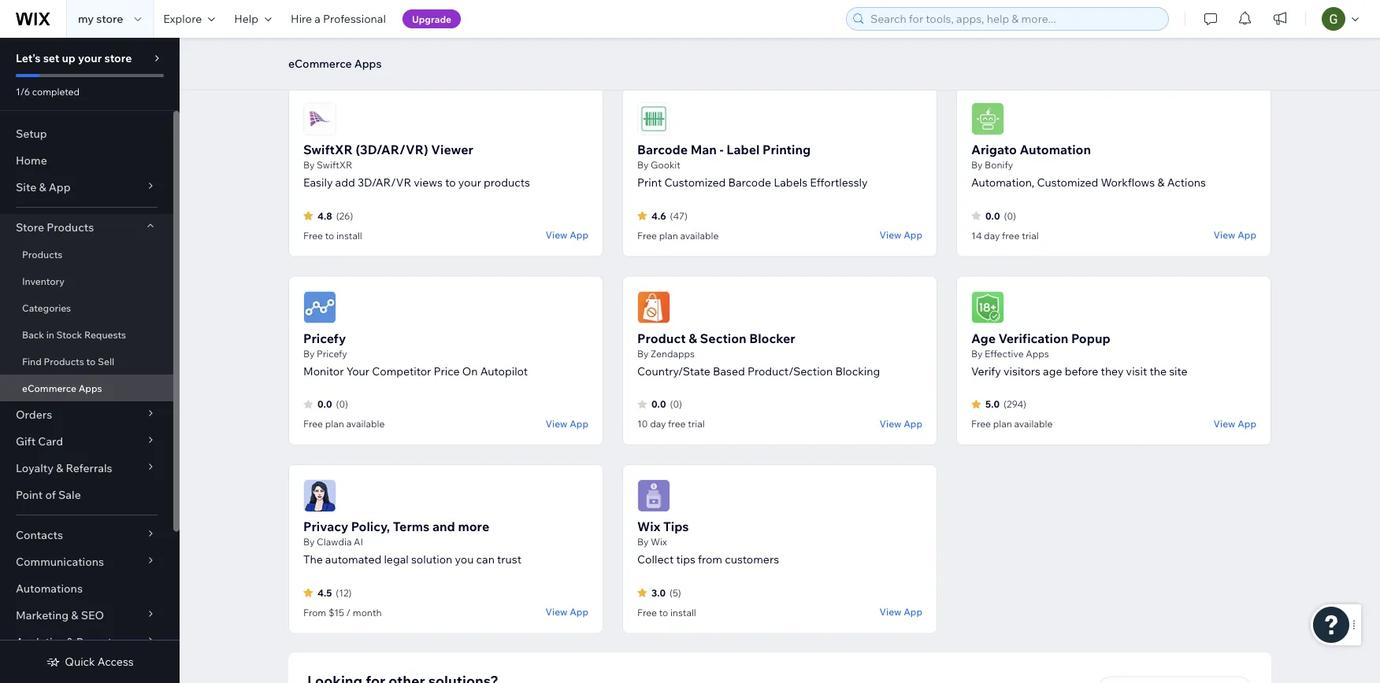 Task type: describe. For each thing, give the bounding box(es) containing it.
gift
[[16, 435, 36, 449]]

view for barcode man - label printing
[[880, 229, 902, 241]]

trust
[[497, 553, 522, 567]]

view app for product & section blocker
[[880, 418, 923, 430]]

card
[[38, 435, 63, 449]]

blocking
[[836, 364, 880, 378]]

the
[[1150, 364, 1167, 378]]

free to install for swiftxr
[[303, 230, 362, 242]]

free for age verification popup
[[972, 418, 991, 430]]

arigato automation icon image
[[972, 102, 1005, 136]]

professional
[[323, 12, 386, 26]]

plan for pricefy
[[325, 418, 344, 430]]

view for wix tips
[[880, 607, 902, 619]]

trial for 10 day free trial
[[688, 418, 705, 430]]

section
[[700, 331, 747, 346]]

products for store
[[47, 221, 94, 234]]

arigato
[[972, 142, 1017, 158]]

marketing
[[16, 609, 69, 623]]

back in stock requests link
[[0, 321, 173, 348]]

loyalty & referrals button
[[0, 455, 173, 482]]

gift card
[[16, 435, 63, 449]]

help
[[234, 12, 259, 26]]

they
[[1101, 364, 1124, 378]]

inventory
[[22, 275, 65, 287]]

free plan available for barcode man - label printing
[[637, 230, 719, 242]]

free for pricefy
[[303, 418, 323, 430]]

views
[[414, 176, 443, 190]]

quick access
[[65, 656, 134, 669]]

Search for tools, apps, help & more... field
[[866, 8, 1164, 30]]

products for find
[[44, 356, 84, 368]]

day for 14
[[984, 230, 1000, 242]]

0 vertical spatial wix
[[637, 519, 661, 535]]

available down professional
[[346, 41, 385, 53]]

1 vertical spatial swiftxr
[[317, 159, 352, 171]]

month
[[353, 607, 382, 619]]

view app for arigato automation
[[1214, 229, 1257, 241]]

$15
[[329, 607, 344, 619]]

free for 10 day free trial
[[668, 418, 686, 430]]

pricefy icon image
[[303, 291, 336, 324]]

view app for wix tips
[[880, 607, 923, 619]]

5.0
[[986, 399, 1000, 411]]

free down a
[[303, 41, 323, 53]]

contacts
[[16, 529, 63, 543]]

up
[[62, 51, 76, 65]]

country/state
[[637, 364, 711, 378]]

day for 10
[[650, 418, 666, 430]]

(3d/ar/vr)
[[356, 142, 428, 158]]

customized inside barcode man - label printing by gookit print customized barcode labels effortlessly
[[665, 176, 726, 190]]

free for swiftxr (3d/ar/vr) viewer
[[303, 230, 323, 242]]

let's set up your store
[[16, 51, 132, 65]]

swiftxr (3d/ar/vr) viewer icon image
[[303, 102, 336, 136]]

0.0 (0) for pricefy
[[318, 399, 348, 411]]

view app button for privacy policy, terms and more
[[546, 606, 589, 620]]

view app button for swiftxr (3d/ar/vr) viewer
[[546, 228, 589, 242]]

view app for barcode man - label printing
[[880, 229, 923, 241]]

and
[[433, 519, 455, 535]]

solution
[[411, 553, 453, 567]]

14
[[972, 230, 982, 242]]

view app button for barcode man - label printing
[[880, 228, 923, 242]]

by inside wix tips by wix collect tips from customers
[[637, 537, 649, 548]]

printing
[[763, 142, 811, 158]]

effortlessly
[[810, 176, 868, 190]]

point of sale link
[[0, 482, 173, 509]]

quick
[[65, 656, 95, 669]]

view app for privacy policy, terms and more
[[546, 607, 589, 619]]

0 vertical spatial swiftxr
[[303, 142, 353, 158]]

viewer
[[431, 142, 473, 158]]

age verification popup icon image
[[972, 291, 1005, 324]]

automated
[[325, 553, 382, 567]]

apps for ecommerce apps link
[[79, 383, 102, 394]]

& inside arigato automation by bonify automation, customized workflows & actions
[[1158, 176, 1165, 190]]

from
[[698, 553, 723, 567]]

inventory link
[[0, 268, 173, 295]]

visit
[[1127, 364, 1148, 378]]

sale
[[58, 489, 81, 502]]

site
[[1169, 364, 1188, 378]]

trial for 25 day free trial
[[1022, 41, 1039, 53]]

& for reports
[[66, 636, 74, 650]]

barcode man - label printing by gookit print customized barcode labels effortlessly
[[637, 142, 868, 190]]

legal
[[384, 553, 409, 567]]

store products button
[[0, 214, 173, 241]]

marketing & seo button
[[0, 603, 173, 630]]

plan for barcode
[[659, 230, 678, 242]]

(0) for pricefy
[[336, 399, 348, 411]]

plan for age
[[993, 418, 1012, 430]]

product/section
[[748, 364, 833, 378]]

view app button for product & section blocker
[[880, 417, 923, 431]]

0.0 (0) for section
[[652, 399, 682, 411]]

analytics & reports button
[[0, 630, 173, 656]]

loyalty
[[16, 462, 54, 476]]

free plan available for pricefy
[[303, 418, 385, 430]]

help button
[[225, 0, 281, 38]]

(0) for section
[[670, 399, 682, 411]]

sidebar element
[[0, 38, 180, 684]]

hire a professional link
[[281, 0, 395, 38]]

available for barcode man - label printing
[[680, 230, 719, 242]]

ai
[[354, 537, 363, 548]]

view for pricefy
[[546, 418, 568, 430]]

store inside sidebar element
[[104, 51, 132, 65]]

0 vertical spatial barcode
[[637, 142, 688, 158]]

terms
[[393, 519, 430, 535]]

0.0 for pricefy
[[318, 399, 332, 411]]

point of sale
[[16, 489, 81, 502]]

gift card button
[[0, 429, 173, 455]]

stock
[[56, 329, 82, 341]]

tips
[[676, 553, 696, 567]]

orders
[[16, 408, 52, 422]]

by inside arigato automation by bonify automation, customized workflows & actions
[[972, 159, 983, 171]]

trial for 14 day free trial
[[1022, 230, 1039, 242]]

home link
[[0, 147, 173, 174]]

day for 30
[[651, 41, 667, 53]]

14 day free trial
[[972, 230, 1039, 242]]

home
[[16, 154, 47, 167]]

(0) for by
[[1004, 210, 1016, 222]]

age
[[1043, 364, 1063, 378]]

3.0 (5)
[[652, 587, 681, 599]]

1 vertical spatial products
[[22, 249, 63, 260]]

completed
[[32, 85, 80, 97]]

10
[[637, 418, 648, 430]]

age verification popup by effective apps verify visitors age before they visit the site
[[972, 331, 1188, 378]]

let's
[[16, 51, 41, 65]]

site
[[16, 180, 36, 194]]

find
[[22, 356, 42, 368]]

4.5 (12)
[[318, 587, 352, 599]]

0.0 (0) for by
[[986, 210, 1016, 222]]

view for arigato automation
[[1214, 229, 1236, 241]]

ecommerce for ecommerce apps link
[[22, 383, 76, 394]]

install for (3d/ar/vr)
[[336, 230, 362, 242]]

free for 14 day free trial
[[1002, 230, 1020, 242]]

from
[[303, 607, 326, 619]]

view app button for pricefy
[[546, 417, 589, 431]]

apps for ecommerce apps button
[[354, 57, 382, 71]]

your
[[346, 364, 370, 378]]

clawdia
[[317, 537, 352, 548]]

customers
[[725, 553, 779, 567]]

view for product & section blocker
[[880, 418, 902, 430]]

barcode man - label printing icon image
[[637, 102, 671, 136]]

4.5
[[318, 587, 332, 599]]

gookit
[[651, 159, 681, 171]]

install for tips
[[670, 607, 696, 619]]

swiftxr (3d/ar/vr) viewer by swiftxr easily add 3d/ar/vr views to your products
[[303, 142, 530, 190]]

age
[[972, 331, 996, 346]]

& for section
[[689, 331, 697, 346]]

30 day free trial
[[637, 41, 706, 53]]

arigato automation by bonify automation, customized workflows & actions
[[972, 142, 1206, 190]]

point
[[16, 489, 43, 502]]

collect
[[637, 553, 674, 567]]

communications button
[[0, 549, 173, 576]]



Task type: vqa. For each thing, say whether or not it's contained in the screenshot.
3rd 0 from right
no



Task type: locate. For each thing, give the bounding box(es) containing it.
1 vertical spatial apps
[[1026, 348, 1049, 360]]

zendapps
[[651, 348, 695, 360]]

1 vertical spatial pricefy
[[317, 348, 347, 360]]

products down stock
[[44, 356, 84, 368]]

to right views
[[445, 176, 456, 190]]

(47)
[[670, 210, 688, 222]]

product & section blocker icon image
[[637, 291, 671, 324]]

customized down automation
[[1037, 176, 1099, 190]]

0 horizontal spatial 0.0 (0)
[[318, 399, 348, 411]]

to down 4.8 at the left top of the page
[[325, 230, 334, 242]]

0 vertical spatial store
[[96, 12, 123, 26]]

by inside the product & section blocker by zendapps country/state based product/section blocking
[[637, 348, 649, 360]]

find products to sell
[[22, 356, 114, 368]]

your left "products"
[[458, 176, 481, 190]]

barcode down label
[[729, 176, 772, 190]]

free to install for wix
[[637, 607, 696, 619]]

available for pricefy
[[346, 418, 385, 430]]

your
[[78, 51, 102, 65], [458, 176, 481, 190]]

(12)
[[336, 587, 352, 599]]

quick access button
[[46, 656, 134, 670]]

view app for pricefy
[[546, 418, 589, 430]]

free plan available down (294)
[[972, 418, 1053, 430]]

1 horizontal spatial ecommerce
[[288, 57, 352, 71]]

communications
[[16, 556, 104, 569]]

0 vertical spatial ecommerce
[[288, 57, 352, 71]]

0 vertical spatial install
[[336, 230, 362, 242]]

wix up "collect"
[[651, 537, 667, 548]]

easily
[[303, 176, 333, 190]]

1 vertical spatial your
[[458, 176, 481, 190]]

0 horizontal spatial ecommerce apps
[[22, 383, 102, 394]]

ecommerce down a
[[288, 57, 352, 71]]

0.0 for by
[[986, 210, 1000, 222]]

ecommerce inside sidebar element
[[22, 383, 76, 394]]

& inside 'dropdown button'
[[66, 636, 74, 650]]

0 vertical spatial ecommerce apps
[[288, 57, 382, 71]]

a
[[315, 12, 321, 26]]

& left actions
[[1158, 176, 1165, 190]]

day right the 30
[[651, 41, 667, 53]]

swiftxr up add
[[317, 159, 352, 171]]

0.0 down monitor
[[318, 399, 332, 411]]

barcode up gookit
[[637, 142, 688, 158]]

available
[[346, 41, 385, 53], [680, 230, 719, 242], [346, 418, 385, 430], [1014, 418, 1053, 430]]

& up zendapps at bottom
[[689, 331, 697, 346]]

to down 3.0 (5)
[[659, 607, 668, 619]]

automations link
[[0, 576, 173, 603]]

free right the 30
[[669, 41, 687, 53]]

1 horizontal spatial ecommerce apps
[[288, 57, 382, 71]]

product & section blocker by zendapps country/state based product/section blocking
[[637, 331, 880, 378]]

0.0 for section
[[652, 399, 666, 411]]

by up easily
[[303, 159, 315, 171]]

1 vertical spatial ecommerce apps
[[22, 383, 102, 394]]

1 horizontal spatial apps
[[354, 57, 382, 71]]

pricefy
[[303, 331, 346, 346], [317, 348, 347, 360]]

trial right the 30
[[689, 41, 706, 53]]

0 vertical spatial pricefy
[[303, 331, 346, 346]]

ecommerce for ecommerce apps button
[[288, 57, 352, 71]]

1 horizontal spatial barcode
[[729, 176, 772, 190]]

ecommerce apps inside sidebar element
[[22, 383, 102, 394]]

view
[[546, 41, 568, 52], [880, 41, 902, 52], [1214, 41, 1236, 52], [546, 229, 568, 241], [880, 229, 902, 241], [1214, 229, 1236, 241], [546, 418, 568, 430], [880, 418, 902, 430], [1214, 418, 1236, 430], [546, 607, 568, 619], [880, 607, 902, 619]]

apps down professional
[[354, 57, 382, 71]]

0 vertical spatial your
[[78, 51, 102, 65]]

pricefy down pricefy icon
[[303, 331, 346, 346]]

0.0 up 14 day free trial
[[986, 210, 1000, 222]]

hire
[[291, 12, 312, 26]]

my store
[[78, 12, 123, 26]]

1 vertical spatial ecommerce
[[22, 383, 76, 394]]

available down your
[[346, 418, 385, 430]]

by inside age verification popup by effective apps verify visitors age before they visit the site
[[972, 348, 983, 360]]

by down age
[[972, 348, 983, 360]]

0 horizontal spatial customized
[[665, 176, 726, 190]]

& inside the product & section blocker by zendapps country/state based product/section blocking
[[689, 331, 697, 346]]

wix tips by wix collect tips from customers
[[637, 519, 779, 567]]

verify
[[972, 364, 1001, 378]]

swiftxr down 'swiftxr (3d/ar/vr) viewer icon'
[[303, 142, 353, 158]]

by inside privacy policy, terms and more by clawdia ai the automated legal solution you can trust
[[303, 537, 315, 548]]

trial for 30 day free trial
[[689, 41, 706, 53]]

workflows
[[1101, 176, 1155, 190]]

policy,
[[351, 519, 390, 535]]

0 vertical spatial free to install
[[303, 230, 362, 242]]

ecommerce apps for ecommerce apps link
[[22, 383, 102, 394]]

free right 14
[[1002, 230, 1020, 242]]

view app button for wix tips
[[880, 606, 923, 620]]

(0) up 14 day free trial
[[1004, 210, 1016, 222]]

view for swiftxr (3d/ar/vr) viewer
[[546, 229, 568, 241]]

add
[[335, 176, 355, 190]]

ecommerce apps down find products to sell
[[22, 383, 102, 394]]

1 horizontal spatial your
[[458, 176, 481, 190]]

by up print on the top
[[637, 159, 649, 171]]

setup link
[[0, 121, 173, 147]]

before
[[1065, 364, 1099, 378]]

25 day free trial
[[972, 41, 1039, 53]]

free plan available down hire a professional link on the left
[[303, 41, 385, 53]]

view for privacy policy, terms and more
[[546, 607, 568, 619]]

0 horizontal spatial 0.0
[[318, 399, 332, 411]]

& left seo
[[71, 609, 78, 623]]

0 horizontal spatial free to install
[[303, 230, 362, 242]]

seo
[[81, 609, 104, 623]]

1 customized from the left
[[665, 176, 726, 190]]

2 horizontal spatial apps
[[1026, 348, 1049, 360]]

trial down search for tools, apps, help & more... field
[[1022, 41, 1039, 53]]

free for 25 day free trial
[[1002, 41, 1020, 53]]

ecommerce apps inside button
[[288, 57, 382, 71]]

plan down '4.6 (47)'
[[659, 230, 678, 242]]

install down (5) at the left bottom of page
[[670, 607, 696, 619]]

store down my store
[[104, 51, 132, 65]]

1 vertical spatial free to install
[[637, 607, 696, 619]]

by up monitor
[[303, 348, 315, 360]]

1 vertical spatial install
[[670, 607, 696, 619]]

30
[[637, 41, 649, 53]]

1 horizontal spatial customized
[[1037, 176, 1099, 190]]

products inside popup button
[[47, 221, 94, 234]]

view app button for age verification popup
[[1214, 417, 1257, 431]]

find products to sell link
[[0, 348, 173, 375]]

free down '5.0'
[[972, 418, 991, 430]]

free to install down 4.8 (26)
[[303, 230, 362, 242]]

2 customized from the left
[[1037, 176, 1099, 190]]

free down 4.6
[[637, 230, 657, 242]]

of
[[45, 489, 56, 502]]

0.0 up 10 day free trial at the bottom of page
[[652, 399, 666, 411]]

wix
[[637, 519, 661, 535], [651, 537, 667, 548]]

3.0
[[652, 587, 666, 599]]

ecommerce apps down hire a professional link on the left
[[288, 57, 382, 71]]

& up quick
[[66, 636, 74, 650]]

by down product
[[637, 348, 649, 360]]

upgrade
[[412, 13, 452, 25]]

sell
[[98, 356, 114, 368]]

free to install down 3.0 (5)
[[637, 607, 696, 619]]

free plan available for age verification popup
[[972, 418, 1053, 430]]

blocker
[[750, 331, 796, 346]]

day for 25
[[984, 41, 1000, 53]]

install down (26)
[[336, 230, 362, 242]]

0.0 (0) up 14 day free trial
[[986, 210, 1016, 222]]

& for seo
[[71, 609, 78, 623]]

1 vertical spatial store
[[104, 51, 132, 65]]

automations
[[16, 582, 83, 596]]

0.0 (0) up 10 day free trial at the bottom of page
[[652, 399, 682, 411]]

1/6 completed
[[16, 85, 80, 97]]

to inside sidebar element
[[86, 356, 96, 368]]

pricefy up monitor
[[317, 348, 347, 360]]

1 vertical spatial barcode
[[729, 176, 772, 190]]

price
[[434, 364, 460, 378]]

view app for swiftxr (3d/ar/vr) viewer
[[546, 229, 589, 241]]

free
[[303, 41, 323, 53], [303, 230, 323, 242], [637, 230, 657, 242], [303, 418, 323, 430], [972, 418, 991, 430], [637, 607, 657, 619]]

by up the
[[303, 537, 315, 548]]

swiftxr
[[303, 142, 353, 158], [317, 159, 352, 171]]

2 horizontal spatial 0.0
[[986, 210, 1000, 222]]

categories link
[[0, 295, 173, 321]]

free plan available down (47) at the top of the page
[[637, 230, 719, 242]]

0.0 (0) down monitor
[[318, 399, 348, 411]]

ecommerce apps button
[[281, 52, 390, 76]]

2 horizontal spatial (0)
[[1004, 210, 1016, 222]]

wix left tips
[[637, 519, 661, 535]]

contacts button
[[0, 522, 173, 549]]

automation
[[1020, 142, 1091, 158]]

day right 14
[[984, 230, 1000, 242]]

& for referrals
[[56, 462, 63, 476]]

0.0
[[986, 210, 1000, 222], [318, 399, 332, 411], [652, 399, 666, 411]]

1 horizontal spatial install
[[670, 607, 696, 619]]

apps inside age verification popup by effective apps verify visitors age before they visit the site
[[1026, 348, 1049, 360]]

0 horizontal spatial your
[[78, 51, 102, 65]]

store right my
[[96, 12, 123, 26]]

-
[[720, 142, 724, 158]]

2 vertical spatial products
[[44, 356, 84, 368]]

your inside swiftxr (3d/ar/vr) viewer by swiftxr easily add 3d/ar/vr views to your products
[[458, 176, 481, 190]]

available down (47) at the top of the page
[[680, 230, 719, 242]]

site & app
[[16, 180, 71, 194]]

0 horizontal spatial barcode
[[637, 142, 688, 158]]

to inside swiftxr (3d/ar/vr) viewer by swiftxr easily add 3d/ar/vr views to your products
[[445, 176, 456, 190]]

1 horizontal spatial (0)
[[670, 399, 682, 411]]

ecommerce apps for ecommerce apps button
[[288, 57, 382, 71]]

product
[[637, 331, 686, 346]]

1 horizontal spatial 0.0 (0)
[[652, 399, 682, 411]]

back
[[22, 329, 44, 341]]

2 vertical spatial apps
[[79, 383, 102, 394]]

customized inside arigato automation by bonify automation, customized workflows & actions
[[1037, 176, 1099, 190]]

hire a professional
[[291, 12, 386, 26]]

my
[[78, 12, 94, 26]]

privacy policy, terms and more by clawdia ai the automated legal solution you can trust
[[303, 519, 522, 567]]

& right loyalty
[[56, 462, 63, 476]]

25
[[972, 41, 982, 53]]

free for 30 day free trial
[[669, 41, 687, 53]]

5.0 (294)
[[986, 399, 1027, 411]]

free down monitor
[[303, 418, 323, 430]]

referrals
[[66, 462, 112, 476]]

labels
[[774, 176, 808, 190]]

apps down 'find products to sell' link
[[79, 383, 102, 394]]

to left 'sell'
[[86, 356, 96, 368]]

your right up on the left top of the page
[[78, 51, 102, 65]]

available for age verification popup
[[1014, 418, 1053, 430]]

plan
[[325, 41, 344, 53], [659, 230, 678, 242], [325, 418, 344, 430], [993, 418, 1012, 430]]

apps inside sidebar element
[[79, 383, 102, 394]]

view app for age verification popup
[[1214, 418, 1257, 430]]

by up "collect"
[[637, 537, 649, 548]]

(0) down your
[[336, 399, 348, 411]]

products link
[[0, 241, 173, 268]]

pricefy by pricefy monitor your competitor price on autopilot
[[303, 331, 528, 378]]

by left bonify
[[972, 159, 983, 171]]

apps down verification
[[1026, 348, 1049, 360]]

apps
[[354, 57, 382, 71], [1026, 348, 1049, 360], [79, 383, 102, 394]]

free down 3.0
[[637, 607, 657, 619]]

0 horizontal spatial install
[[336, 230, 362, 242]]

free plan available down your
[[303, 418, 385, 430]]

day right 10
[[650, 418, 666, 430]]

0 horizontal spatial apps
[[79, 383, 102, 394]]

setup
[[16, 127, 47, 141]]

available down (294)
[[1014, 418, 1053, 430]]

based
[[713, 364, 745, 378]]

marketing & seo
[[16, 609, 104, 623]]

1 vertical spatial wix
[[651, 537, 667, 548]]

0 horizontal spatial ecommerce
[[22, 383, 76, 394]]

analytics & reports
[[16, 636, 118, 650]]

products up products link
[[47, 221, 94, 234]]

plan down 5.0 (294)
[[993, 418, 1012, 430]]

0 vertical spatial products
[[47, 221, 94, 234]]

by inside barcode man - label printing by gookit print customized barcode labels effortlessly
[[637, 159, 649, 171]]

& right site
[[39, 180, 46, 194]]

free right 10
[[668, 418, 686, 430]]

analytics
[[16, 636, 64, 650]]

2 horizontal spatial 0.0 (0)
[[986, 210, 1016, 222]]

view for age verification popup
[[1214, 418, 1236, 430]]

set
[[43, 51, 59, 65]]

free for barcode man - label printing
[[637, 230, 657, 242]]

view app button for arigato automation
[[1214, 228, 1257, 242]]

1 horizontal spatial free to install
[[637, 607, 696, 619]]

0 vertical spatial apps
[[354, 57, 382, 71]]

effective
[[985, 348, 1024, 360]]

ecommerce up orders
[[22, 383, 76, 394]]

free down 4.8 at the left top of the page
[[303, 230, 323, 242]]

day right 25
[[984, 41, 1000, 53]]

products up inventory
[[22, 249, 63, 260]]

plan down monitor
[[325, 418, 344, 430]]

ecommerce inside button
[[288, 57, 352, 71]]

orders button
[[0, 402, 173, 429]]

(0) up 10 day free trial at the bottom of page
[[670, 399, 682, 411]]

trial right 14
[[1022, 230, 1039, 242]]

4.6
[[652, 210, 666, 222]]

free down search for tools, apps, help & more... field
[[1002, 41, 1020, 53]]

3d/ar/vr
[[358, 176, 411, 190]]

& for app
[[39, 180, 46, 194]]

by inside swiftxr (3d/ar/vr) viewer by swiftxr easily add 3d/ar/vr views to your products
[[303, 159, 315, 171]]

bonify
[[985, 159, 1013, 171]]

free for wix tips
[[637, 607, 657, 619]]

1 horizontal spatial 0.0
[[652, 399, 666, 411]]

customized down man
[[665, 176, 726, 190]]

ecommerce
[[288, 57, 352, 71], [22, 383, 76, 394]]

actions
[[1168, 176, 1206, 190]]

privacy
[[303, 519, 348, 535]]

0 horizontal spatial (0)
[[336, 399, 348, 411]]

trial right 10
[[688, 418, 705, 430]]

privacy policy, terms and more icon image
[[303, 480, 336, 513]]

app inside site & app dropdown button
[[49, 180, 71, 194]]

from $15 / month
[[303, 607, 382, 619]]

by inside 'pricefy by pricefy monitor your competitor price on autopilot'
[[303, 348, 315, 360]]

wix tips icon image
[[637, 480, 671, 513]]

your inside sidebar element
[[78, 51, 102, 65]]

apps inside button
[[354, 57, 382, 71]]

plan down hire a professional link on the left
[[325, 41, 344, 53]]



